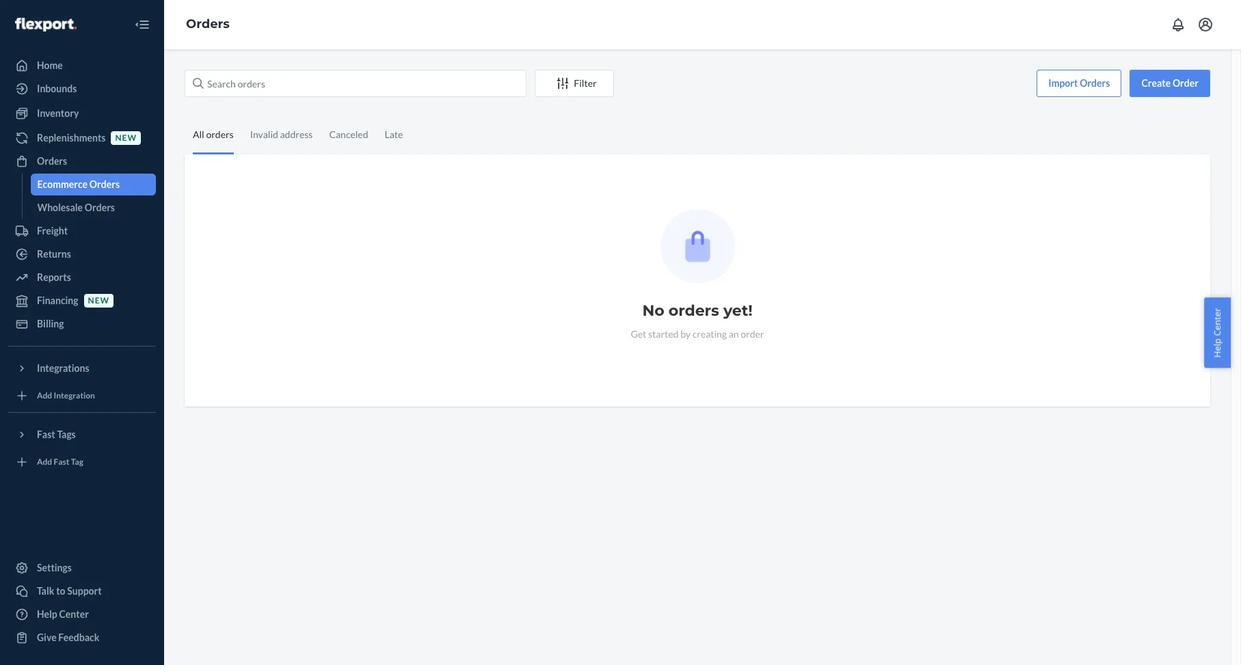 Task type: describe. For each thing, give the bounding box(es) containing it.
order
[[1173, 77, 1199, 89]]

invalid address
[[250, 129, 313, 140]]

yet!
[[723, 302, 753, 320]]

filter button
[[535, 70, 614, 97]]

ecommerce orders
[[37, 178, 120, 190]]

open account menu image
[[1197, 16, 1214, 33]]

0 horizontal spatial help center
[[37, 609, 89, 620]]

freight
[[37, 225, 68, 237]]

reports
[[37, 271, 71, 283]]

orders for no
[[669, 302, 719, 320]]

canceled
[[329, 129, 368, 140]]

orders for wholesale orders
[[85, 202, 115, 213]]

no orders yet!
[[642, 302, 753, 320]]

add for add fast tag
[[37, 457, 52, 467]]

replenishments
[[37, 132, 106, 144]]

ecommerce orders link
[[30, 174, 156, 196]]

creating
[[692, 328, 727, 340]]

add integration
[[37, 391, 95, 401]]

create
[[1142, 77, 1171, 89]]

import orders button
[[1037, 70, 1122, 97]]

fast inside add fast tag link
[[54, 457, 69, 467]]

create order
[[1142, 77, 1199, 89]]

give feedback
[[37, 632, 99, 644]]

add for add integration
[[37, 391, 52, 401]]

invalid
[[250, 129, 278, 140]]

flexport logo image
[[15, 18, 76, 31]]

wholesale
[[37, 202, 83, 213]]

close navigation image
[[134, 16, 150, 33]]

integrations button
[[8, 358, 156, 380]]

filter
[[574, 77, 597, 89]]

empty list image
[[660, 209, 735, 284]]

Search orders text field
[[185, 70, 527, 97]]

help center inside button
[[1211, 308, 1224, 358]]

late
[[385, 129, 403, 140]]

center inside button
[[1211, 308, 1224, 336]]

all orders
[[193, 129, 234, 140]]

freight link
[[8, 220, 156, 242]]

billing
[[37, 318, 64, 330]]

tags
[[57, 429, 76, 440]]

returns
[[37, 248, 71, 260]]

an
[[729, 328, 739, 340]]

order
[[741, 328, 764, 340]]

new for financing
[[88, 296, 109, 306]]

wholesale orders
[[37, 202, 115, 213]]

orders up ecommerce on the left top of page
[[37, 155, 67, 167]]

support
[[67, 585, 102, 597]]

home
[[37, 59, 63, 71]]

add fast tag link
[[8, 451, 156, 473]]

help center button
[[1205, 298, 1231, 368]]

tag
[[71, 457, 83, 467]]

to
[[56, 585, 65, 597]]

integrations
[[37, 362, 89, 374]]

get started by creating an order
[[631, 328, 764, 340]]

talk to support
[[37, 585, 102, 597]]



Task type: locate. For each thing, give the bounding box(es) containing it.
help center
[[1211, 308, 1224, 358], [37, 609, 89, 620]]

1 vertical spatial orders
[[669, 302, 719, 320]]

address
[[280, 129, 313, 140]]

0 horizontal spatial new
[[88, 296, 109, 306]]

no
[[642, 302, 664, 320]]

1 horizontal spatial center
[[1211, 308, 1224, 336]]

orders right import
[[1080, 77, 1110, 89]]

1 horizontal spatial orders
[[669, 302, 719, 320]]

inventory
[[37, 107, 79, 119]]

2 add from the top
[[37, 457, 52, 467]]

add integration link
[[8, 385, 156, 407]]

orders up search icon
[[186, 17, 230, 32]]

0 vertical spatial orders
[[206, 129, 234, 140]]

0 vertical spatial help
[[1211, 338, 1224, 358]]

talk
[[37, 585, 54, 597]]

0 vertical spatial help center
[[1211, 308, 1224, 358]]

add fast tag
[[37, 457, 83, 467]]

fast tags
[[37, 429, 76, 440]]

1 vertical spatial center
[[59, 609, 89, 620]]

inbounds
[[37, 83, 77, 94]]

billing link
[[8, 313, 156, 335]]

0 horizontal spatial orders link
[[8, 150, 156, 172]]

0 vertical spatial center
[[1211, 308, 1224, 336]]

add left integration
[[37, 391, 52, 401]]

help
[[1211, 338, 1224, 358], [37, 609, 57, 620]]

orders link up ecommerce orders
[[8, 150, 156, 172]]

import orders
[[1049, 77, 1110, 89]]

center
[[1211, 308, 1224, 336], [59, 609, 89, 620]]

home link
[[8, 55, 156, 77]]

search image
[[193, 78, 204, 89]]

open notifications image
[[1170, 16, 1186, 33]]

orders link up search icon
[[186, 17, 230, 32]]

0 vertical spatial add
[[37, 391, 52, 401]]

orders up get started by creating an order
[[669, 302, 719, 320]]

fast tags button
[[8, 424, 156, 446]]

fast
[[37, 429, 55, 440], [54, 457, 69, 467]]

add down fast tags at the bottom of the page
[[37, 457, 52, 467]]

new down 'reports' link
[[88, 296, 109, 306]]

financing
[[37, 295, 78, 306]]

import
[[1049, 77, 1078, 89]]

0 vertical spatial orders link
[[186, 17, 230, 32]]

0 horizontal spatial center
[[59, 609, 89, 620]]

settings
[[37, 562, 72, 574]]

returns link
[[8, 243, 156, 265]]

1 horizontal spatial orders link
[[186, 17, 230, 32]]

give
[[37, 632, 57, 644]]

1 horizontal spatial help center
[[1211, 308, 1224, 358]]

1 vertical spatial help center
[[37, 609, 89, 620]]

orders link
[[186, 17, 230, 32], [8, 150, 156, 172]]

0 horizontal spatial help
[[37, 609, 57, 620]]

all
[[193, 129, 204, 140]]

orders for ecommerce orders
[[89, 178, 120, 190]]

0 vertical spatial new
[[115, 133, 137, 143]]

1 vertical spatial new
[[88, 296, 109, 306]]

get
[[631, 328, 646, 340]]

wholesale orders link
[[30, 197, 156, 219]]

1 vertical spatial fast
[[54, 457, 69, 467]]

fast left 'tag'
[[54, 457, 69, 467]]

1 horizontal spatial new
[[115, 133, 137, 143]]

fast inside fast tags dropdown button
[[37, 429, 55, 440]]

orders down ecommerce orders link
[[85, 202, 115, 213]]

1 add from the top
[[37, 391, 52, 401]]

settings link
[[8, 557, 156, 579]]

1 vertical spatial add
[[37, 457, 52, 467]]

by
[[681, 328, 691, 340]]

inbounds link
[[8, 78, 156, 100]]

orders inside button
[[1080, 77, 1110, 89]]

integration
[[54, 391, 95, 401]]

reports link
[[8, 267, 156, 289]]

1 horizontal spatial help
[[1211, 338, 1224, 358]]

orders for import orders
[[1080, 77, 1110, 89]]

create order link
[[1130, 70, 1210, 97]]

give feedback button
[[8, 627, 156, 649]]

new for replenishments
[[115, 133, 137, 143]]

help center link
[[8, 604, 156, 626]]

talk to support button
[[8, 581, 156, 602]]

started
[[648, 328, 679, 340]]

1 vertical spatial help
[[37, 609, 57, 620]]

0 horizontal spatial orders
[[206, 129, 234, 140]]

orders
[[206, 129, 234, 140], [669, 302, 719, 320]]

new
[[115, 133, 137, 143], [88, 296, 109, 306]]

1 vertical spatial orders link
[[8, 150, 156, 172]]

add
[[37, 391, 52, 401], [37, 457, 52, 467]]

orders up wholesale orders link
[[89, 178, 120, 190]]

inventory link
[[8, 103, 156, 124]]

ecommerce
[[37, 178, 88, 190]]

0 vertical spatial fast
[[37, 429, 55, 440]]

orders for all
[[206, 129, 234, 140]]

new down inventory link
[[115, 133, 137, 143]]

fast left tags
[[37, 429, 55, 440]]

feedback
[[58, 632, 99, 644]]

help inside help center button
[[1211, 338, 1224, 358]]

orders right all
[[206, 129, 234, 140]]

orders
[[186, 17, 230, 32], [1080, 77, 1110, 89], [37, 155, 67, 167], [89, 178, 120, 190], [85, 202, 115, 213]]



Task type: vqa. For each thing, say whether or not it's contained in the screenshot.
reports link
yes



